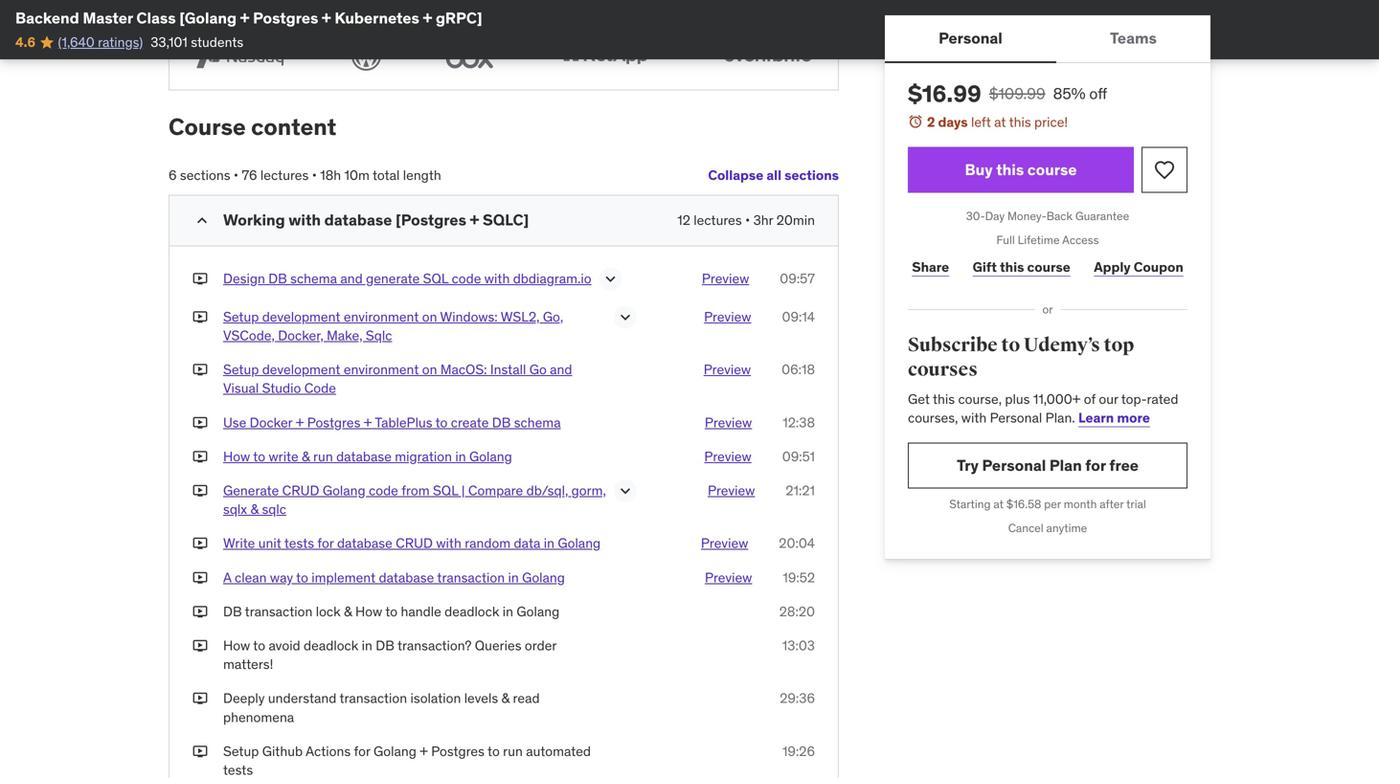 Task type: describe. For each thing, give the bounding box(es) containing it.
generate
[[223, 482, 279, 499]]

09:57
[[780, 270, 815, 287]]

left
[[971, 113, 991, 131]]

day
[[985, 209, 1005, 224]]

at inside starting at $16.58 per month after trial cancel anytime
[[993, 497, 1004, 512]]

sqlx
[[223, 501, 247, 518]]

our
[[1099, 391, 1118, 408]]

environment for sqlc
[[344, 308, 419, 326]]

5 xsmall image from the top
[[192, 535, 208, 553]]

trial
[[1126, 497, 1146, 512]]

+ inside setup github actions for golang + postgres to run automated tests
[[420, 743, 428, 760]]

this down $109.99
[[1009, 113, 1031, 131]]

backend master class [golang + postgres + kubernetes + grpc]
[[15, 8, 482, 28]]

sqlc
[[366, 327, 392, 344]]

automated
[[526, 743, 591, 760]]

20min
[[776, 212, 815, 229]]

this for gift
[[1000, 258, 1024, 276]]

deeply understand transaction isolation levels & read phenomena
[[223, 690, 540, 726]]

$16.99
[[908, 79, 981, 108]]

in up the |
[[455, 448, 466, 465]]

db inside 'button'
[[268, 270, 287, 287]]

guarantee
[[1075, 209, 1129, 224]]

docker
[[250, 414, 292, 431]]

to right way
[[296, 569, 308, 586]]

85%
[[1053, 84, 1086, 103]]

$109.99
[[989, 84, 1045, 103]]

and inside setup development environment on macos: install go and visual studio code
[[550, 361, 572, 378]]

2 xsmall image from the top
[[192, 308, 208, 327]]

environment for code
[[344, 361, 419, 378]]

alarm image
[[908, 114, 923, 129]]

go,
[[543, 308, 563, 326]]

buy this course
[[965, 160, 1077, 180]]

wishlist image
[[1153, 159, 1176, 182]]

try
[[957, 456, 979, 475]]

teams
[[1110, 28, 1157, 48]]

(1,640 ratings)
[[58, 33, 143, 51]]

cancel
[[1008, 521, 1044, 536]]

phenomena
[[223, 709, 294, 726]]

6
[[169, 167, 177, 184]]

implement
[[312, 569, 376, 586]]

try personal plan for free
[[957, 456, 1139, 475]]

setup github actions for golang + postgres to run automated tests
[[223, 743, 591, 779]]

month
[[1064, 497, 1097, 512]]

small image
[[192, 211, 212, 230]]

gift this course
[[973, 258, 1070, 276]]

eventbrite image
[[712, 38, 823, 74]]

share
[[912, 258, 949, 276]]

7 xsmall image from the top
[[192, 603, 208, 621]]

backend
[[15, 8, 79, 28]]

9 xsmall image from the top
[[192, 690, 208, 708]]

33,101 students
[[151, 33, 243, 51]]

generate crud golang code from sql | compare db/sql, gorm, sqlx & sqlc
[[223, 482, 606, 518]]

to inside subscribe to udemy's top courses
[[1001, 334, 1020, 357]]

days
[[938, 113, 968, 131]]

learn
[[1078, 409, 1114, 427]]

try personal plan for free link
[[908, 443, 1187, 489]]

coupon
[[1134, 258, 1183, 276]]

show lecture description image for setup development environment on windows: wsl2, go, vscode, docker, make, sqlc
[[616, 308, 635, 327]]

with inside button
[[436, 535, 461, 552]]

transaction inside button
[[437, 569, 505, 586]]

• for 6
[[234, 167, 239, 184]]

setup development environment on macos: install go and visual studio code
[[223, 361, 572, 397]]

30-
[[966, 209, 985, 224]]

+ up the how to write & run database migration in golang
[[364, 414, 372, 431]]

code
[[304, 380, 336, 397]]

preview for 21:21
[[708, 482, 755, 499]]

to left create
[[435, 414, 448, 431]]

12
[[677, 212, 690, 229]]

way
[[270, 569, 293, 586]]

of
[[1084, 391, 1096, 408]]

personal button
[[885, 15, 1056, 61]]

setup for setup development environment on windows: wsl2, go, vscode, docker, make, sqlc
[[223, 308, 259, 326]]

plan.
[[1045, 409, 1075, 427]]

handle
[[401, 603, 441, 620]]

windows:
[[440, 308, 498, 326]]

33,101
[[151, 33, 188, 51]]

6 sections • 76 lectures • 18h 10m total length
[[169, 167, 441, 184]]

to inside setup github actions for golang + postgres to run automated tests
[[487, 743, 500, 760]]

development for studio
[[262, 361, 340, 378]]

database down write unit tests for database crud with random data in golang button
[[379, 569, 434, 586]]

0 horizontal spatial lectures
[[260, 167, 309, 184]]

0 vertical spatial postgres
[[253, 8, 318, 28]]

personal inside get this course, plus 11,000+ of our top-rated courses, with personal plan.
[[990, 409, 1042, 427]]

teams button
[[1056, 15, 1210, 61]]

database up implement
[[337, 535, 392, 552]]

12 lectures • 3hr 20min
[[677, 212, 815, 229]]

& inside generate crud golang code from sql | compare db/sql, gorm, sqlx & sqlc
[[250, 501, 259, 518]]

transaction?
[[397, 637, 472, 655]]

matters!
[[223, 656, 273, 673]]

macos:
[[440, 361, 487, 378]]

write
[[269, 448, 298, 465]]

code inside generate crud golang code from sql | compare db/sql, gorm, sqlx & sqlc
[[369, 482, 398, 499]]

golang up compare
[[469, 448, 512, 465]]

tests inside setup github actions for golang + postgres to run automated tests
[[223, 762, 253, 779]]

access
[[1062, 233, 1099, 247]]

migration
[[395, 448, 452, 465]]

unit
[[258, 535, 281, 552]]

preview for 09:51
[[704, 448, 752, 465]]

courses,
[[908, 409, 958, 427]]

preview left 06:18
[[704, 361, 751, 378]]

for for golang
[[354, 743, 370, 760]]

0 horizontal spatial transaction
[[245, 603, 313, 620]]

schema inside button
[[514, 414, 561, 431]]

(1,640
[[58, 33, 95, 51]]

class
[[136, 8, 176, 28]]

06:18
[[782, 361, 815, 378]]

learn more link
[[1078, 409, 1150, 427]]

course for buy this course
[[1027, 160, 1077, 180]]

1 horizontal spatial •
[[312, 167, 317, 184]]

queries
[[475, 637, 521, 655]]

1 vertical spatial how
[[355, 603, 382, 620]]

golang inside setup github actions for golang + postgres to run automated tests
[[374, 743, 416, 760]]

6 xsmall image from the top
[[192, 569, 208, 587]]

write unit tests for database crud with random data in golang
[[223, 535, 601, 552]]

+ right docker
[[296, 414, 304, 431]]

read
[[513, 690, 540, 707]]

2 vertical spatial personal
[[982, 456, 1046, 475]]

ratings)
[[98, 33, 143, 51]]

xsmall image for how
[[192, 448, 208, 466]]

to left handle
[[385, 603, 398, 620]]

generate
[[366, 270, 420, 287]]

postgres inside button
[[307, 414, 360, 431]]

plus
[[1005, 391, 1030, 408]]

preview for 09:57
[[702, 270, 749, 287]]

udemy's
[[1024, 334, 1100, 357]]

database down use docker + postgres + tableplus to create db schema button on the bottom of the page
[[336, 448, 392, 465]]

working with database [postgres + sqlc]
[[223, 210, 529, 230]]

with inside get this course, plus 11,000+ of our top-rated courses, with personal plan.
[[961, 409, 987, 427]]

clean
[[235, 569, 267, 586]]

db inside button
[[492, 414, 511, 431]]

go
[[529, 361, 547, 378]]

dbdiagram.io
[[513, 270, 591, 287]]

|
[[461, 482, 465, 499]]

avoid
[[269, 637, 300, 655]]

in up queries
[[503, 603, 513, 620]]

to inside the how to avoid deadlock in db transaction? queries order matters!
[[253, 637, 265, 655]]

full
[[996, 233, 1015, 247]]

golang right data
[[558, 535, 601, 552]]

collapse
[[708, 167, 763, 184]]

+ left grpc]
[[423, 8, 432, 28]]

db inside the how to avoid deadlock in db transaction? queries order matters!
[[376, 637, 394, 655]]

21:21
[[786, 482, 815, 499]]

deadlock inside the how to avoid deadlock in db transaction? queries order matters!
[[304, 637, 358, 655]]

anytime
[[1046, 521, 1087, 536]]

apply
[[1094, 258, 1131, 276]]

• for 12
[[745, 212, 750, 229]]

random
[[465, 535, 511, 552]]

on for windows:
[[422, 308, 437, 326]]



Task type: locate. For each thing, give the bounding box(es) containing it.
sections inside dropdown button
[[784, 167, 839, 184]]

+ left sqlc]
[[470, 210, 479, 230]]

18h 10m
[[320, 167, 370, 184]]

and
[[340, 270, 363, 287], [550, 361, 572, 378]]

2 vertical spatial postgres
[[431, 743, 485, 760]]

sql inside generate crud golang code from sql | compare db/sql, gorm, sqlx & sqlc
[[433, 482, 458, 499]]

1 vertical spatial transaction
[[245, 603, 313, 620]]

tests inside button
[[284, 535, 314, 552]]

0 vertical spatial on
[[422, 308, 437, 326]]

0 vertical spatial course
[[1027, 160, 1077, 180]]

nasdaq image
[[185, 38, 295, 74]]

on left macos:
[[422, 361, 437, 378]]

development for make,
[[262, 308, 340, 326]]

1 horizontal spatial schema
[[514, 414, 561, 431]]

2 horizontal spatial •
[[745, 212, 750, 229]]

& left read
[[501, 690, 510, 707]]

design db schema and generate sql code with dbdiagram.io
[[223, 270, 591, 287]]

volkswagen image
[[345, 38, 387, 74]]

this up courses,
[[933, 391, 955, 408]]

0 vertical spatial transaction
[[437, 569, 505, 586]]

golang down data
[[522, 569, 565, 586]]

code
[[452, 270, 481, 287], [369, 482, 398, 499]]

for up implement
[[317, 535, 334, 552]]

personal up $16.99
[[939, 28, 1003, 48]]

schema
[[290, 270, 337, 287], [514, 414, 561, 431]]

1 horizontal spatial deadlock
[[445, 603, 499, 620]]

1 horizontal spatial run
[[503, 743, 523, 760]]

preview for 19:52
[[705, 569, 752, 586]]

on left windows:
[[422, 308, 437, 326]]

preview left 20:04
[[701, 535, 748, 552]]

course for gift this course
[[1027, 258, 1070, 276]]

0 vertical spatial personal
[[939, 28, 1003, 48]]

preview left 21:21
[[708, 482, 755, 499]]

data
[[514, 535, 540, 552]]

show lecture description image
[[616, 482, 635, 501]]

0 vertical spatial deadlock
[[445, 603, 499, 620]]

0 horizontal spatial crud
[[282, 482, 319, 499]]

this inside button
[[996, 160, 1024, 180]]

1 vertical spatial lectures
[[694, 212, 742, 229]]

understand
[[268, 690, 336, 707]]

0 horizontal spatial sections
[[180, 167, 230, 184]]

golang down how to write & run database migration in golang button
[[323, 482, 366, 499]]

30-day money-back guarantee full lifetime access
[[966, 209, 1129, 247]]

&
[[302, 448, 310, 465], [250, 501, 259, 518], [344, 603, 352, 620], [501, 690, 510, 707]]

0 vertical spatial run
[[313, 448, 333, 465]]

netapp image
[[552, 38, 662, 74]]

share button
[[908, 248, 953, 287]]

personal
[[939, 28, 1003, 48], [990, 409, 1042, 427], [982, 456, 1046, 475]]

show lecture description image for design db schema and generate sql code with dbdiagram.io
[[601, 270, 620, 289]]

code left from
[[369, 482, 398, 499]]

learn more
[[1078, 409, 1150, 427]]

gift
[[973, 258, 997, 276]]

buy
[[965, 160, 993, 180]]

28:20
[[779, 603, 815, 620]]

transaction down the how to avoid deadlock in db transaction? queries order matters!
[[339, 690, 407, 707]]

buy this course button
[[908, 147, 1134, 193]]

how for deadlock
[[223, 637, 250, 655]]

sql
[[423, 270, 448, 287], [433, 482, 458, 499]]

personal up $16.58
[[982, 456, 1046, 475]]

with down course,
[[961, 409, 987, 427]]

4 xsmall image from the top
[[192, 482, 208, 500]]

db right create
[[492, 414, 511, 431]]

crud inside generate crud golang code from sql | compare db/sql, gorm, sqlx & sqlc
[[282, 482, 319, 499]]

• left 76
[[234, 167, 239, 184]]

run
[[313, 448, 333, 465], [503, 743, 523, 760]]

run right write
[[313, 448, 333, 465]]

this right gift
[[1000, 258, 1024, 276]]

how inside the how to avoid deadlock in db transaction? queries order matters!
[[223, 637, 250, 655]]

free
[[1109, 456, 1139, 475]]

1 course from the top
[[1027, 160, 1077, 180]]

0 vertical spatial environment
[[344, 308, 419, 326]]

starting
[[949, 497, 991, 512]]

1 vertical spatial schema
[[514, 414, 561, 431]]

1 vertical spatial development
[[262, 361, 340, 378]]

2 vertical spatial setup
[[223, 743, 259, 760]]

2 course from the top
[[1027, 258, 1070, 276]]

in down data
[[508, 569, 519, 586]]

with left random
[[436, 535, 461, 552]]

0 vertical spatial crud
[[282, 482, 319, 499]]

setup up visual
[[223, 361, 259, 378]]

• left the 3hr
[[745, 212, 750, 229]]

preview left 19:52
[[705, 569, 752, 586]]

box image
[[438, 38, 502, 74]]

lectures right 76
[[260, 167, 309, 184]]

1 vertical spatial course
[[1027, 258, 1070, 276]]

tests right unit
[[284, 535, 314, 552]]

use docker + postgres + tableplus to create db schema
[[223, 414, 561, 431]]

crud up sqlc
[[282, 482, 319, 499]]

+ left kubernetes
[[322, 8, 331, 28]]

xsmall image for setup
[[192, 361, 208, 379]]

preview left 09:14
[[704, 308, 751, 326]]

with inside 'button'
[[484, 270, 510, 287]]

1 setup from the top
[[223, 308, 259, 326]]

create
[[451, 414, 489, 431]]

3 xsmall image from the top
[[192, 414, 208, 432]]

from
[[401, 482, 430, 499]]

on inside setup development environment on macos: install go and visual studio code
[[422, 361, 437, 378]]

schema inside 'button'
[[290, 270, 337, 287]]

0 vertical spatial development
[[262, 308, 340, 326]]

in right data
[[544, 535, 554, 552]]

0 vertical spatial schema
[[290, 270, 337, 287]]

sql for generate
[[423, 270, 448, 287]]

1 vertical spatial show lecture description image
[[616, 308, 635, 327]]

on inside setup development environment on windows: wsl2, go, vscode, docker, make, sqlc
[[422, 308, 437, 326]]

course up "back"
[[1027, 160, 1077, 180]]

with up wsl2,
[[484, 270, 510, 287]]

$16.99 $109.99 85% off
[[908, 79, 1107, 108]]

db down a
[[223, 603, 242, 620]]

sql inside 'button'
[[423, 270, 448, 287]]

1 horizontal spatial tests
[[284, 535, 314, 552]]

0 vertical spatial xsmall image
[[192, 361, 208, 379]]

0 vertical spatial sql
[[423, 270, 448, 287]]

1 xsmall image from the top
[[192, 361, 208, 379]]

2 environment from the top
[[344, 361, 419, 378]]

2 development from the top
[[262, 361, 340, 378]]

show lecture description image
[[601, 270, 620, 289], [616, 308, 635, 327]]

deadlock down 'lock'
[[304, 637, 358, 655]]

this for buy
[[996, 160, 1024, 180]]

setup development environment on macos: install go and visual studio code button
[[223, 361, 606, 398]]

1 vertical spatial personal
[[990, 409, 1042, 427]]

3 setup from the top
[[223, 743, 259, 760]]

setup inside setup development environment on macos: install go and visual studio code
[[223, 361, 259, 378]]

1 vertical spatial sql
[[433, 482, 458, 499]]

use docker + postgres + tableplus to create db schema button
[[223, 414, 561, 432]]

code up windows:
[[452, 270, 481, 287]]

course
[[1027, 160, 1077, 180], [1027, 258, 1070, 276]]

to
[[1001, 334, 1020, 357], [435, 414, 448, 431], [253, 448, 265, 465], [296, 569, 308, 586], [385, 603, 398, 620], [253, 637, 265, 655], [487, 743, 500, 760]]

2 on from the top
[[422, 361, 437, 378]]

postgres down isolation
[[431, 743, 485, 760]]

show lecture description image right the go,
[[616, 308, 635, 327]]

setup for setup github actions for golang + postgres to run automated tests
[[223, 743, 259, 760]]

development
[[262, 308, 340, 326], [262, 361, 340, 378]]

personal down the plus
[[990, 409, 1042, 427]]

how down "use"
[[223, 448, 250, 465]]

sql right generate
[[423, 270, 448, 287]]

postgres inside setup github actions for golang + postgres to run automated tests
[[431, 743, 485, 760]]

1 horizontal spatial crud
[[396, 535, 433, 552]]

0 vertical spatial and
[[340, 270, 363, 287]]

course down lifetime
[[1027, 258, 1070, 276]]

course content
[[169, 113, 336, 141]]

crud
[[282, 482, 319, 499], [396, 535, 433, 552]]

how inside button
[[223, 448, 250, 465]]

11,000+
[[1033, 391, 1081, 408]]

off
[[1089, 84, 1107, 103]]

1 development from the top
[[262, 308, 340, 326]]

this inside get this course, plus 11,000+ of our top-rated courses, with personal plan.
[[933, 391, 955, 408]]

2 xsmall image from the top
[[192, 448, 208, 466]]

1 vertical spatial environment
[[344, 361, 419, 378]]

1 vertical spatial xsmall image
[[192, 448, 208, 466]]

for left free
[[1085, 456, 1106, 475]]

compare
[[468, 482, 523, 499]]

run inside button
[[313, 448, 333, 465]]

development up docker,
[[262, 308, 340, 326]]

0 horizontal spatial for
[[317, 535, 334, 552]]

how for &
[[223, 448, 250, 465]]

a clean way to implement database transaction in golang
[[223, 569, 565, 586]]

& right 'lock'
[[344, 603, 352, 620]]

crud inside button
[[396, 535, 433, 552]]

how to avoid deadlock in db transaction? queries order matters!
[[223, 637, 556, 673]]

0 vertical spatial show lecture description image
[[601, 270, 620, 289]]

write unit tests for database crud with random data in golang button
[[223, 535, 601, 553]]

1 vertical spatial postgres
[[307, 414, 360, 431]]

& down generate
[[250, 501, 259, 518]]

run inside setup github actions for golang + postgres to run automated tests
[[503, 743, 523, 760]]

and right go
[[550, 361, 572, 378]]

rated
[[1147, 391, 1178, 408]]

1 horizontal spatial code
[[452, 270, 481, 287]]

0 horizontal spatial tests
[[223, 762, 253, 779]]

1 vertical spatial run
[[503, 743, 523, 760]]

1 horizontal spatial transaction
[[339, 690, 407, 707]]

db
[[268, 270, 287, 287], [492, 414, 511, 431], [223, 603, 242, 620], [376, 637, 394, 655]]

this right buy
[[996, 160, 1024, 180]]

preview left 09:51
[[704, 448, 752, 465]]

setup
[[223, 308, 259, 326], [223, 361, 259, 378], [223, 743, 259, 760]]

collapse all sections button
[[708, 157, 839, 195]]

this
[[1009, 113, 1031, 131], [996, 160, 1024, 180], [1000, 258, 1024, 276], [933, 391, 955, 408]]

db transaction lock & how to handle deadlock in golang
[[223, 603, 559, 620]]

0 horizontal spatial deadlock
[[304, 637, 358, 655]]

starting at $16.58 per month after trial cancel anytime
[[949, 497, 1146, 536]]

all
[[766, 167, 781, 184]]

design
[[223, 270, 265, 287]]

[golang
[[179, 8, 237, 28]]

[postgres
[[395, 210, 466, 230]]

2 setup from the top
[[223, 361, 259, 378]]

transaction inside deeply understand transaction isolation levels & read phenomena
[[339, 690, 407, 707]]

development inside setup development environment on macos: install go and visual studio code
[[262, 361, 340, 378]]

1 vertical spatial crud
[[396, 535, 433, 552]]

at left $16.58
[[993, 497, 1004, 512]]

tab list
[[885, 15, 1210, 63]]

with down 6 sections • 76 lectures • 18h 10m total length
[[289, 210, 321, 230]]

0 vertical spatial for
[[1085, 456, 1106, 475]]

tests
[[284, 535, 314, 552], [223, 762, 253, 779]]

sections right "6" at the top
[[180, 167, 230, 184]]

get
[[908, 391, 930, 408]]

2 vertical spatial transaction
[[339, 690, 407, 707]]

to down levels
[[487, 743, 500, 760]]

master
[[83, 8, 133, 28]]

this for get
[[933, 391, 955, 408]]

setup down phenomena
[[223, 743, 259, 760]]

golang down deeply understand transaction isolation levels & read phenomena
[[374, 743, 416, 760]]

golang up order
[[517, 603, 559, 620]]

0 vertical spatial lectures
[[260, 167, 309, 184]]

19:52
[[783, 569, 815, 586]]

environment inside setup development environment on windows: wsl2, go, vscode, docker, make, sqlc
[[344, 308, 419, 326]]

database down 18h 10m
[[324, 210, 392, 230]]

course
[[169, 113, 246, 141]]

postgres up nasdaq image
[[253, 8, 318, 28]]

lectures right 12
[[694, 212, 742, 229]]

2 horizontal spatial for
[[1085, 456, 1106, 475]]

how up matters!
[[223, 637, 250, 655]]

gift this course link
[[969, 248, 1075, 287]]

for for free
[[1085, 456, 1106, 475]]

make,
[[327, 327, 363, 344]]

back
[[1046, 209, 1073, 224]]

content
[[251, 113, 336, 141]]

and left generate
[[340, 270, 363, 287]]

in down db transaction lock & how to handle deadlock in golang
[[362, 637, 372, 655]]

0 horizontal spatial and
[[340, 270, 363, 287]]

development up code
[[262, 361, 340, 378]]

+ up students
[[240, 8, 250, 28]]

gorm,
[[571, 482, 606, 499]]

levels
[[464, 690, 498, 707]]

schema up docker,
[[290, 270, 337, 287]]

0 vertical spatial code
[[452, 270, 481, 287]]

1 vertical spatial deadlock
[[304, 637, 358, 655]]

76
[[242, 167, 257, 184]]

db right 'design'
[[268, 270, 287, 287]]

1 horizontal spatial sections
[[784, 167, 839, 184]]

& right write
[[302, 448, 310, 465]]

isolation
[[410, 690, 461, 707]]

length
[[403, 167, 441, 184]]

to left write
[[253, 448, 265, 465]]

1 xsmall image from the top
[[192, 270, 208, 288]]

how right 'lock'
[[355, 603, 382, 620]]

transaction down random
[[437, 569, 505, 586]]

xsmall image
[[192, 361, 208, 379], [192, 448, 208, 466], [192, 743, 208, 761]]

setup inside setup development environment on windows: wsl2, go, vscode, docker, make, sqlc
[[223, 308, 259, 326]]

for right 'actions'
[[354, 743, 370, 760]]

1 horizontal spatial lectures
[[694, 212, 742, 229]]

sql for from
[[433, 482, 458, 499]]

postgres
[[253, 8, 318, 28], [307, 414, 360, 431], [431, 743, 485, 760]]

0 horizontal spatial code
[[369, 482, 398, 499]]

tests down phenomena
[[223, 762, 253, 779]]

sections right all
[[784, 167, 839, 184]]

2 sections from the left
[[180, 167, 230, 184]]

run left automated
[[503, 743, 523, 760]]

8 xsmall image from the top
[[192, 637, 208, 656]]

• left 18h 10m
[[312, 167, 317, 184]]

development inside setup development environment on windows: wsl2, go, vscode, docker, make, sqlc
[[262, 308, 340, 326]]

golang inside generate crud golang code from sql | compare db/sql, gorm, sqlx & sqlc
[[323, 482, 366, 499]]

or
[[1042, 302, 1053, 317]]

1 vertical spatial for
[[317, 535, 334, 552]]

install
[[490, 361, 526, 378]]

for for database
[[317, 535, 334, 552]]

in inside the how to avoid deadlock in db transaction? queries order matters!
[[362, 637, 372, 655]]

0 vertical spatial at
[[994, 113, 1006, 131]]

2 vertical spatial how
[[223, 637, 250, 655]]

2 vertical spatial xsmall image
[[192, 743, 208, 761]]

1 vertical spatial tests
[[223, 762, 253, 779]]

personal inside button
[[939, 28, 1003, 48]]

12:38
[[783, 414, 815, 431]]

top-
[[1121, 391, 1147, 408]]

docker,
[[278, 327, 323, 344]]

environment inside setup development environment on macos: install go and visual studio code
[[344, 361, 419, 378]]

environment up sqlc
[[344, 308, 419, 326]]

1 sections from the left
[[784, 167, 839, 184]]

1 on from the top
[[422, 308, 437, 326]]

per
[[1044, 497, 1061, 512]]

setup inside setup github actions for golang + postgres to run automated tests
[[223, 743, 259, 760]]

0 vertical spatial tests
[[284, 535, 314, 552]]

for inside button
[[317, 535, 334, 552]]

show lecture description image right the dbdiagram.io
[[601, 270, 620, 289]]

0 horizontal spatial schema
[[290, 270, 337, 287]]

deadlock up queries
[[445, 603, 499, 620]]

code inside the design db schema and generate sql code with dbdiagram.io 'button'
[[452, 270, 481, 287]]

setup development environment on windows: wsl2, go, vscode, docker, make, sqlc button
[[223, 308, 606, 345]]

3 xsmall image from the top
[[192, 743, 208, 761]]

to up matters!
[[253, 637, 265, 655]]

and inside the design db schema and generate sql code with dbdiagram.io 'button'
[[340, 270, 363, 287]]

setup development environment on windows: wsl2, go, vscode, docker, make, sqlc
[[223, 308, 563, 344]]

1 vertical spatial setup
[[223, 361, 259, 378]]

db down db transaction lock & how to handle deadlock in golang
[[376, 637, 394, 655]]

1 vertical spatial code
[[369, 482, 398, 499]]

preview down 12 lectures • 3hr 20min
[[702, 270, 749, 287]]

1 vertical spatial and
[[550, 361, 572, 378]]

to left udemy's
[[1001, 334, 1020, 357]]

lifetime
[[1018, 233, 1060, 247]]

tableplus
[[375, 414, 432, 431]]

1 vertical spatial at
[[993, 497, 1004, 512]]

1 vertical spatial on
[[422, 361, 437, 378]]

2 vertical spatial for
[[354, 743, 370, 760]]

for inside setup github actions for golang + postgres to run automated tests
[[354, 743, 370, 760]]

transaction down way
[[245, 603, 313, 620]]

2
[[927, 113, 935, 131]]

a
[[223, 569, 231, 586]]

•
[[234, 167, 239, 184], [312, 167, 317, 184], [745, 212, 750, 229]]

1 environment from the top
[[344, 308, 419, 326]]

schema down go
[[514, 414, 561, 431]]

1 horizontal spatial and
[[550, 361, 572, 378]]

preview for 20:04
[[701, 535, 748, 552]]

& inside deeply understand transaction isolation levels & read phenomena
[[501, 690, 510, 707]]

2 horizontal spatial transaction
[[437, 569, 505, 586]]

xsmall image
[[192, 270, 208, 288], [192, 308, 208, 327], [192, 414, 208, 432], [192, 482, 208, 500], [192, 535, 208, 553], [192, 569, 208, 587], [192, 603, 208, 621], [192, 637, 208, 656], [192, 690, 208, 708]]

& inside button
[[302, 448, 310, 465]]

postgres down code
[[307, 414, 360, 431]]

preview left 12:38
[[705, 414, 752, 431]]

at
[[994, 113, 1006, 131], [993, 497, 1004, 512]]

0 vertical spatial setup
[[223, 308, 259, 326]]

course inside button
[[1027, 160, 1077, 180]]

environment down sqlc
[[344, 361, 419, 378]]

1 horizontal spatial for
[[354, 743, 370, 760]]

preview for 12:38
[[705, 414, 752, 431]]

on for macos:
[[422, 361, 437, 378]]

setup for setup development environment on macos: install go and visual studio code
[[223, 361, 259, 378]]

0 vertical spatial how
[[223, 448, 250, 465]]

tab list containing personal
[[885, 15, 1210, 63]]

0 horizontal spatial •
[[234, 167, 239, 184]]

0 horizontal spatial run
[[313, 448, 333, 465]]

in
[[455, 448, 466, 465], [544, 535, 554, 552], [508, 569, 519, 586], [503, 603, 513, 620], [362, 637, 372, 655]]



Task type: vqa. For each thing, say whether or not it's contained in the screenshot.
middle Personal
yes



